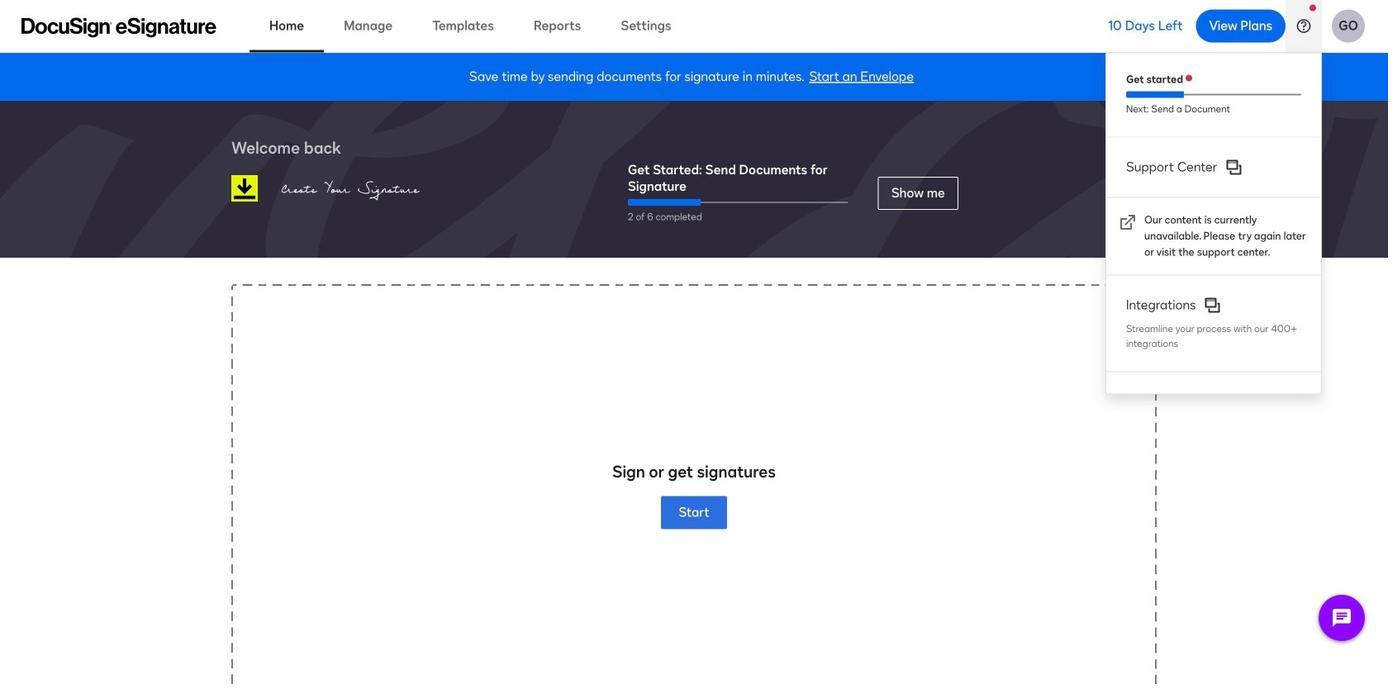 Task type: vqa. For each thing, say whether or not it's contained in the screenshot.
"Your uploaded profile image"
no



Task type: describe. For each thing, give the bounding box(es) containing it.
help region
[[1107, 52, 1322, 471]]

docusign esignature image
[[21, 18, 217, 38]]

docusignlogo image
[[231, 175, 258, 202]]



